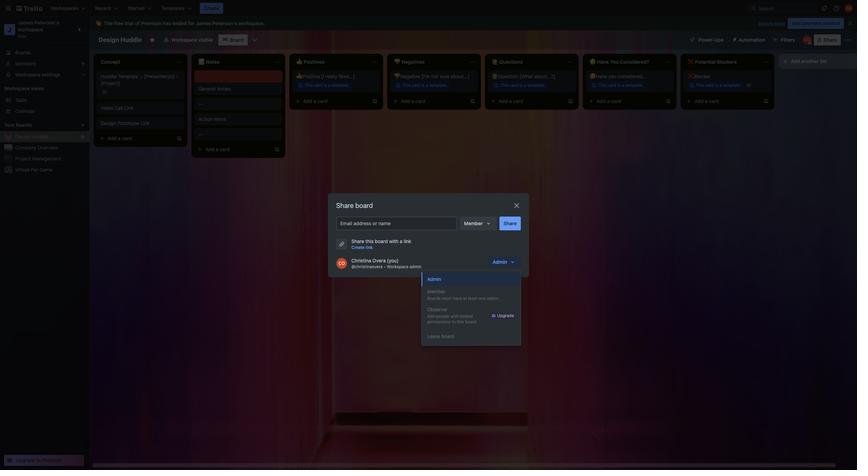 Task type: vqa. For each thing, say whether or not it's contained in the screenshot.
'your' in the Scrum Board by Robin Warren, Founder of Cherry Wood Software From "to do" to "done", Trello's scrum board template helps your software development team use the popular agile framework to finish work faster.
no



Task type: locate. For each thing, give the bounding box(es) containing it.
people
[[436, 314, 449, 319]]

this card is a template. down 👍positive [i really liked...]
[[305, 83, 350, 88]]

add down 🙋question
[[499, 98, 508, 104]]

is down 🙋question [what about...?]
[[520, 83, 523, 88]]

1 vertical spatial board
[[375, 238, 388, 244]]

create up visible
[[204, 5, 219, 11]]

0 vertical spatial --
[[198, 101, 203, 107]]

christina overa (christinaovera) image down payment
[[802, 35, 812, 45]]

with for board
[[389, 238, 399, 244]]

0 vertical spatial member
[[464, 220, 483, 226]]

1 template. from the left
[[332, 83, 350, 88]]

james
[[18, 20, 33, 25], [196, 20, 211, 26]]

this
[[366, 238, 374, 244], [457, 319, 464, 325]]

a down 🤔have you considered...
[[622, 83, 624, 88]]

this down 🙋question
[[500, 83, 509, 88]]

0 horizontal spatial link
[[124, 105, 133, 111]]

add down design prototype link
[[108, 135, 117, 141]]

create from template… image
[[470, 99, 476, 104], [568, 99, 573, 104], [666, 99, 671, 104], [176, 136, 182, 141], [274, 147, 280, 152]]

-- for first -- link
[[198, 101, 203, 107]]

5 this card is a template. from the left
[[696, 83, 741, 88]]

share button
[[814, 34, 841, 45], [500, 217, 521, 230]]

add
[[792, 20, 801, 26], [791, 58, 800, 64], [303, 98, 312, 104], [401, 98, 410, 104], [499, 98, 508, 104], [597, 98, 606, 104], [695, 98, 704, 104], [108, 135, 117, 141], [205, 146, 214, 152], [427, 314, 435, 319]]

a down "email address or name" text box at the top
[[400, 238, 403, 244]]

peterson's up boards link on the top left
[[34, 20, 59, 25]]

0 horizontal spatial with
[[389, 238, 399, 244]]

this card is a template. down the ❌blocker link
[[696, 83, 741, 88]]

sm image
[[729, 34, 739, 44]]

is down the ❌blocker link
[[715, 83, 718, 88]]

1 horizontal spatial workspace
[[172, 37, 197, 43]]

a down the ❌blocker link
[[720, 83, 722, 88]]

add a card down ❌blocker
[[695, 98, 719, 104]]

1 vertical spatial -- link
[[198, 131, 278, 138]]

1 vertical spatial design huddle
[[15, 134, 48, 140]]

add a card down [i
[[303, 98, 328, 104]]

0 horizontal spatial workspace
[[18, 27, 43, 32]]

huddle inside text field
[[121, 36, 142, 43]]

board inside button
[[442, 334, 455, 339]]

1 this card is a template. from the left
[[305, 83, 350, 88]]

add down 👍positive
[[303, 98, 312, 104]]

show menu image
[[845, 37, 851, 43]]

this inside the share this board with a link create link
[[366, 238, 374, 244]]

0 horizontal spatial workspace
[[4, 85, 30, 91]]

👍positive [i really liked...]
[[296, 73, 355, 79]]

this card is a template. down 🤔have you considered...
[[598, 83, 644, 88]]

add a card button down design prototype link link
[[96, 133, 174, 144]]

is for [i
[[324, 83, 327, 88]]

1 horizontal spatial boards
[[427, 296, 441, 301]]

table link
[[15, 97, 85, 104]]

0 vertical spatial upgrade
[[497, 313, 514, 318]]

peterson's up board "link"
[[212, 20, 237, 26]]

0 horizontal spatial member
[[427, 289, 446, 295]]

share board
[[336, 201, 373, 209]]

1 vertical spatial premium
[[42, 458, 62, 463]]

-- link
[[198, 101, 278, 108], [198, 131, 278, 138]]

1 horizontal spatial with
[[451, 314, 459, 319]]

members link
[[0, 58, 90, 69]]

2 this from the left
[[402, 83, 411, 88]]

design up company
[[15, 134, 31, 140]]

upgrade to premium link
[[4, 455, 84, 466]]

1 vertical spatial with
[[451, 314, 459, 319]]

create from template… image for ❌blocker
[[764, 99, 769, 104]]

share button down 'close' image
[[500, 217, 521, 230]]

1 is from the left
[[324, 83, 327, 88]]

👎negative [i'm not sure about...] link
[[394, 73, 474, 80]]

peterson's
[[34, 20, 59, 25], [212, 20, 237, 26]]

2 vertical spatial design
[[15, 134, 31, 140]]

1 horizontal spatial workspace
[[238, 20, 264, 26]]

0 vertical spatial this
[[366, 238, 374, 244]]

0 horizontal spatial to
[[36, 458, 41, 463]]

design huddle down free
[[99, 36, 142, 43]]

1 horizontal spatial admin
[[493, 259, 507, 265]]

Search field
[[757, 3, 817, 13]]

this card is a template. for [what
[[500, 83, 546, 88]]

🤔have
[[590, 73, 607, 79]]

with left limited
[[451, 314, 459, 319]]

admin inside dropdown button
[[493, 259, 507, 265]]

1 horizontal spatial to
[[452, 319, 456, 325]]

add a card button for 👍positive [i really liked...]
[[292, 96, 369, 107]]

0 vertical spatial board
[[355, 201, 373, 209]]

workspace down 👋 the free trial of premium has ended for james peterson's workspace .
[[172, 37, 197, 43]]

you
[[609, 73, 617, 79]]

2 -- from the top
[[198, 131, 203, 137]]

❌blocker link
[[688, 73, 768, 80]]

this for 👎negative
[[402, 83, 411, 88]]

1 -- from the top
[[198, 101, 203, 107]]

add down "👎negative"
[[401, 98, 410, 104]]

4 template. from the left
[[625, 83, 644, 88]]

template. down 👍positive [i really liked...] link
[[332, 83, 350, 88]]

add inside button
[[791, 58, 800, 64]]

design
[[99, 36, 119, 43], [101, 120, 116, 126], [15, 134, 31, 140]]

0 vertical spatial premium
[[141, 20, 162, 26]]

with down "email address or name" text box at the top
[[389, 238, 399, 244]]

workspace
[[172, 37, 197, 43], [4, 85, 30, 91], [387, 264, 409, 269]]

2 vertical spatial workspace
[[387, 264, 409, 269]]

share button down method
[[814, 34, 841, 45]]

a inside the share this board with a link create link
[[400, 238, 403, 244]]

member inside dropdown button
[[464, 220, 483, 226]]

0 horizontal spatial board
[[355, 201, 373, 209]]

this card is a template. down [i'm
[[402, 83, 448, 88]]

to
[[452, 319, 456, 325], [36, 458, 41, 463]]

upgrade inside button
[[497, 313, 514, 318]]

group
[[422, 270, 521, 330]]

0 horizontal spatial this
[[366, 238, 374, 244]]

1 horizontal spatial create
[[351, 245, 365, 250]]

1 vertical spatial this
[[457, 319, 464, 325]]

1 vertical spatial upgrade
[[16, 458, 35, 463]]

1 vertical spatial workspace
[[18, 27, 43, 32]]

0 vertical spatial boards
[[15, 50, 31, 55]]

really
[[326, 73, 337, 79]]

member boards must have at least one admin.
[[427, 289, 500, 301]]

1 vertical spatial huddle
[[101, 73, 117, 79]]

boards up observer
[[427, 296, 441, 301]]

add a card button down [i'm
[[390, 96, 467, 107]]

this card is a template. for [i'm
[[402, 83, 448, 88]]

christina overa (christinaovera) image
[[845, 4, 853, 12], [802, 35, 812, 45]]

considered...
[[618, 73, 647, 79]]

company
[[15, 145, 36, 151]]

4 is from the left
[[617, 83, 621, 88]]

christina overa (christinaovera) image
[[336, 258, 347, 269]]

0 horizontal spatial create
[[204, 5, 219, 11]]

boards
[[15, 50, 31, 55], [427, 296, 441, 301]]

add a card button down the ❌blocker link
[[684, 96, 761, 107]]

1 horizontal spatial share button
[[814, 34, 841, 45]]

2 vertical spatial board
[[442, 334, 455, 339]]

0 horizontal spatial link
[[366, 245, 373, 250]]

to inside observer add people with limited permissions to this board.
[[452, 319, 456, 325]]

boards inside member boards must have at least one admin.
[[427, 296, 441, 301]]

2 horizontal spatial huddle
[[121, 36, 142, 43]]

admin inside button
[[427, 276, 441, 282]]

create from template… image for 🤔have you considered...
[[666, 99, 671, 104]]

1 vertical spatial christina overa (christinaovera) image
[[802, 35, 812, 45]]

workspace up table at the top of the page
[[4, 85, 30, 91]]

template. down the ❌blocker link
[[723, 83, 741, 88]]

template.
[[332, 83, 350, 88], [429, 83, 448, 88], [527, 83, 546, 88], [625, 83, 644, 88], [723, 83, 741, 88]]

2 template. from the left
[[429, 83, 448, 88]]

1 vertical spatial workspace
[[4, 85, 30, 91]]

design huddle up company overview
[[15, 134, 48, 140]]

search image
[[751, 6, 757, 11]]

share
[[824, 37, 837, 43], [336, 201, 354, 209], [504, 220, 517, 226], [351, 238, 364, 244]]

[presenter(s)]
[[144, 73, 175, 79]]

0 horizontal spatial christina overa (christinaovera) image
[[802, 35, 812, 45]]

workspace up free
[[18, 27, 43, 32]]

2 horizontal spatial board
[[442, 334, 455, 339]]

3 this card is a template. from the left
[[500, 83, 546, 88]]

2 horizontal spatial workspace
[[387, 264, 409, 269]]

4 this from the left
[[598, 83, 606, 88]]

1 vertical spatial admin
[[427, 276, 441, 282]]

add a card down you
[[597, 98, 621, 104]]

1 vertical spatial design
[[101, 120, 116, 126]]

wave image
[[95, 20, 101, 27]]

workspace
[[238, 20, 264, 26], [18, 27, 43, 32]]

notes:
[[217, 86, 232, 92]]

1 this from the left
[[305, 83, 313, 88]]

1 create from template… image from the left
[[372, 99, 378, 104]]

0 vertical spatial -- link
[[198, 101, 278, 108]]

add down observer
[[427, 314, 435, 319]]

your boards
[[4, 122, 32, 128]]

one
[[479, 296, 486, 301]]

🙋question [what about...?]
[[492, 73, 556, 79]]

0 horizontal spatial peterson's
[[34, 20, 59, 25]]

admin up admin button
[[493, 259, 507, 265]]

add a card button down really
[[292, 96, 369, 107]]

0 horizontal spatial huddle
[[32, 134, 48, 140]]

this card is a template.
[[305, 83, 350, 88], [402, 83, 448, 88], [500, 83, 546, 88], [598, 83, 644, 88], [696, 83, 741, 88]]

design down the the
[[99, 36, 119, 43]]

views
[[31, 85, 44, 91]]

1 vertical spatial link
[[366, 245, 373, 250]]

add a card down 🙋question
[[499, 98, 523, 104]]

star or unstar board image
[[150, 37, 155, 43]]

0 horizontal spatial james
[[18, 20, 33, 25]]

[i'm
[[421, 73, 430, 79]]

this for 🤔have
[[598, 83, 606, 88]]

this
[[305, 83, 313, 88], [402, 83, 411, 88], [500, 83, 509, 88], [598, 83, 606, 88], [696, 83, 704, 88]]

this down ❌blocker
[[696, 83, 704, 88]]

with for people
[[451, 314, 459, 319]]

0 vertical spatial workspace
[[172, 37, 197, 43]]

-- up action at the left top of page
[[198, 101, 203, 107]]

christina overa (christinaovera) image right the open information menu icon
[[845, 4, 853, 12]]

this card is a template. for you
[[598, 83, 644, 88]]

peterson's inside james peterson's workspace free
[[34, 20, 59, 25]]

james up free
[[18, 20, 33, 25]]

🙋question [what about...?] link
[[492, 73, 572, 80]]

leave
[[427, 334, 440, 339]]

1 horizontal spatial upgrade
[[497, 313, 514, 318]]

0 horizontal spatial design huddle
[[15, 134, 48, 140]]

visible
[[198, 37, 213, 43]]

[i
[[321, 73, 324, 79]]

is down [i'm
[[422, 83, 425, 88]]

-- link down action items link
[[198, 131, 278, 138]]

0 vertical spatial link
[[124, 105, 133, 111]]

workspace inside workspace visible button
[[172, 37, 197, 43]]

filters button
[[771, 34, 797, 45]]

1 horizontal spatial link
[[404, 238, 411, 244]]

create up the christina
[[351, 245, 365, 250]]

1 horizontal spatial design huddle
[[99, 36, 142, 43]]

1 vertical spatial link
[[141, 120, 150, 126]]

1 vertical spatial create
[[351, 245, 365, 250]]

design huddle
[[99, 36, 142, 43], [15, 134, 48, 140]]

open information menu image
[[833, 5, 840, 12]]

1 vertical spatial --
[[198, 131, 203, 137]]

close image
[[513, 201, 521, 210]]

a down really
[[328, 83, 330, 88]]

is down 👍positive [i really liked...]
[[324, 83, 327, 88]]

your
[[4, 122, 15, 128]]

0 horizontal spatial premium
[[42, 458, 62, 463]]

1 vertical spatial boards
[[427, 296, 441, 301]]

video
[[101, 105, 113, 111]]

overa
[[373, 258, 386, 263]]

add left payment
[[792, 20, 801, 26]]

0 vertical spatial with
[[389, 238, 399, 244]]

huddle down 'trial'
[[121, 36, 142, 43]]

3 this from the left
[[500, 83, 509, 88]]

2 is from the left
[[422, 83, 425, 88]]

1 horizontal spatial christina overa (christinaovera) image
[[845, 4, 853, 12]]

design for design prototype link link
[[101, 120, 116, 126]]

with inside the share this board with a link create link
[[389, 238, 399, 244]]

workspace for workspace views
[[4, 85, 30, 91]]

banner
[[90, 17, 857, 30]]

•
[[384, 264, 386, 269]]

workspace up customize views icon
[[238, 20, 264, 26]]

have
[[453, 296, 462, 301]]

link right call
[[124, 105, 133, 111]]

video call link link
[[101, 105, 181, 112]]

2 create from template… image from the left
[[764, 99, 769, 104]]

j link
[[4, 24, 15, 35]]

add a card for 👍positive [i really liked...]
[[303, 98, 328, 104]]

create link button
[[351, 244, 373, 251]]

workspace down (you)
[[387, 264, 409, 269]]

add for add a card button underneath design prototype link link
[[108, 135, 117, 141]]

1 vertical spatial share button
[[500, 217, 521, 230]]

design down the video
[[101, 120, 116, 126]]

template. down 🙋question [what about...?] link
[[527, 83, 546, 88]]

1 horizontal spatial board
[[375, 238, 388, 244]]

1 horizontal spatial member
[[464, 220, 483, 226]]

huddle up [project]
[[101, 73, 117, 79]]

0 vertical spatial create
[[204, 5, 219, 11]]

add a card for 🤔have you considered...
[[597, 98, 621, 104]]

0 horizontal spatial boards
[[15, 50, 31, 55]]

add down 🤔have
[[597, 98, 606, 104]]

add left "another"
[[791, 58, 800, 64]]

this down limited
[[457, 319, 464, 325]]

1 horizontal spatial this
[[457, 319, 464, 325]]

must
[[442, 296, 452, 301]]

add a card button down [what
[[488, 96, 565, 107]]

customize views image
[[251, 37, 258, 43]]

2 this card is a template. from the left
[[402, 83, 448, 88]]

this down "👎negative"
[[402, 83, 411, 88]]

upgrade for upgrade to premium
[[16, 458, 35, 463]]

1 horizontal spatial create from template… image
[[764, 99, 769, 104]]

calendar link
[[15, 108, 85, 115]]

0 vertical spatial to
[[452, 319, 456, 325]]

3 is from the left
[[520, 83, 523, 88]]

template. down not
[[429, 83, 448, 88]]

add a card button down 🤔have you considered... link
[[586, 96, 663, 107]]

template. down considered...
[[625, 83, 644, 88]]

add a card button
[[292, 96, 369, 107], [390, 96, 467, 107], [488, 96, 565, 107], [586, 96, 663, 107], [684, 96, 761, 107], [96, 133, 174, 144], [194, 144, 272, 155]]

-- down action at the left top of page
[[198, 131, 203, 137]]

0 vertical spatial design
[[99, 36, 119, 43]]

board for share board
[[355, 201, 373, 209]]

0 vertical spatial admin
[[493, 259, 507, 265]]

add for add a card button related to 👎negative [i'm not sure about...]
[[401, 98, 410, 104]]

-- link up action items link
[[198, 101, 278, 108]]

a down 🙋question
[[509, 98, 512, 104]]

4 this card is a template. from the left
[[598, 83, 644, 88]]

ups
[[715, 37, 724, 43]]

0 horizontal spatial upgrade
[[16, 458, 35, 463]]

link down video call link link
[[141, 120, 150, 126]]

huddle up company overview
[[32, 134, 48, 140]]

create
[[204, 5, 219, 11], [351, 245, 365, 250]]

boards link
[[0, 47, 90, 58]]

board for leave board
[[442, 334, 455, 339]]

card
[[314, 83, 323, 88], [412, 83, 421, 88], [510, 83, 518, 88], [608, 83, 616, 88], [705, 83, 714, 88], [318, 98, 328, 104], [415, 98, 426, 104], [513, 98, 523, 104], [611, 98, 621, 104], [709, 98, 719, 104], [122, 135, 132, 141], [220, 146, 230, 152]]

link down "email address or name" text box at the top
[[404, 238, 411, 244]]

0 vertical spatial design huddle
[[99, 36, 142, 43]]

1 vertical spatial to
[[36, 458, 41, 463]]

is down 🤔have you considered...
[[617, 83, 621, 88]]

james right for
[[196, 20, 211, 26]]

template. for considered...
[[625, 83, 644, 88]]

boards up members
[[15, 50, 31, 55]]

link up the christina
[[366, 245, 373, 250]]

member for member boards must have at least one admin.
[[427, 289, 446, 295]]

member
[[464, 220, 483, 226], [427, 289, 446, 295]]

banner containing 👋
[[90, 17, 857, 30]]

1 vertical spatial member
[[427, 289, 446, 295]]

observer
[[427, 307, 448, 313]]

another
[[802, 58, 819, 64]]

this card is a template. down 🙋question [what about...?]
[[500, 83, 546, 88]]

this down 🤔have
[[598, 83, 606, 88]]

5 is from the left
[[715, 83, 718, 88]]

this up the christina
[[366, 238, 374, 244]]

3 template. from the left
[[527, 83, 546, 88]]

0 horizontal spatial create from template… image
[[372, 99, 378, 104]]

a down 👍positive
[[314, 98, 316, 104]]

a down design prototype link
[[118, 135, 121, 141]]

is for [what
[[520, 83, 523, 88]]

automation button
[[729, 34, 769, 45]]

link for design prototype link
[[141, 120, 150, 126]]

add a card down items
[[205, 146, 230, 152]]

--
[[198, 101, 203, 107], [198, 131, 203, 137]]

0 vertical spatial link
[[404, 238, 411, 244]]

link
[[124, 105, 133, 111], [141, 120, 150, 126]]

huddle template :: [presenter(s)] - [project] link
[[101, 73, 181, 87]]

upgrade
[[497, 313, 514, 318], [16, 458, 35, 463]]

workspace views
[[4, 85, 44, 91]]

0 horizontal spatial admin
[[427, 276, 441, 282]]

menu
[[422, 270, 521, 346]]

member inside member boards must have at least one admin.
[[427, 289, 446, 295]]

add down ❌blocker
[[695, 98, 704, 104]]

design for design huddle link
[[15, 134, 31, 140]]

0 vertical spatial christina overa (christinaovera) image
[[845, 4, 853, 12]]

liked...]
[[339, 73, 355, 79]]

1 horizontal spatial premium
[[141, 20, 162, 26]]

with inside observer add people with limited permissions to this board.
[[451, 314, 459, 319]]

the
[[104, 20, 113, 26]]

add a card down "👎negative"
[[401, 98, 426, 104]]

template. for about...?]
[[527, 83, 546, 88]]

member for member
[[464, 220, 483, 226]]

add for add a card button related to 🙋question [what about...?]
[[499, 98, 508, 104]]

🤔have you considered... link
[[590, 73, 670, 80]]

action items
[[198, 116, 226, 122]]

add down action items
[[205, 146, 214, 152]]

explore
[[759, 21, 774, 26]]

a down you
[[607, 98, 610, 104]]

huddle
[[121, 36, 142, 43], [101, 73, 117, 79], [32, 134, 48, 140]]

@christinaovera
[[351, 264, 383, 269]]

1 horizontal spatial link
[[141, 120, 150, 126]]

create from template… image
[[372, 99, 378, 104], [764, 99, 769, 104]]

0 notifications image
[[820, 4, 828, 12]]

this down 👍positive
[[305, 83, 313, 88]]

company overview link
[[15, 144, 85, 151]]

add a card button for ❌blocker
[[684, 96, 761, 107]]

create inside button
[[204, 5, 219, 11]]

sure
[[440, 73, 450, 79]]

1 horizontal spatial huddle
[[101, 73, 117, 79]]

0 vertical spatial huddle
[[121, 36, 142, 43]]

admin up observer
[[427, 276, 441, 282]]

admin.
[[487, 296, 500, 301]]

general
[[198, 86, 216, 92]]

this for 🙋question
[[500, 83, 509, 88]]



Task type: describe. For each thing, give the bounding box(es) containing it.
add another list
[[791, 58, 827, 64]]

filters
[[781, 37, 795, 43]]

👍positive [i really liked...] link
[[296, 73, 376, 80]]

observer add people with limited permissions to this board.
[[427, 307, 478, 325]]

virtual
[[15, 167, 30, 173]]

christina overa (christinaovera) image inside the primary element
[[845, 4, 853, 12]]

create from template… image for 👎negative [i'm not sure about...]
[[470, 99, 476, 104]]

workspace visible button
[[159, 34, 217, 45]]

calendar
[[15, 108, 35, 114]]

admin for admin button
[[427, 276, 441, 282]]

plans
[[775, 21, 785, 26]]

admin for admin dropdown button
[[493, 259, 507, 265]]

board inside the share this board with a link create link
[[375, 238, 388, 244]]

admin button
[[489, 257, 521, 268]]

virtual pet game link
[[15, 166, 85, 173]]

design prototype link
[[101, 120, 150, 126]]

design huddle link
[[15, 133, 77, 140]]

1 horizontal spatial peterson's
[[212, 20, 237, 26]]

list
[[820, 58, 827, 64]]

members
[[15, 61, 36, 67]]

👋
[[95, 20, 101, 26]]

template. for not
[[429, 83, 448, 88]]

admin button
[[422, 273, 521, 286]]

template
[[118, 73, 138, 79]]

Email address or name text field
[[340, 219, 456, 228]]

add a card button down action items link
[[194, 144, 272, 155]]

workspace inside "christina overa (you) @christinaovera • workspace admin"
[[387, 264, 409, 269]]

add payment method button
[[788, 18, 844, 29]]

leave board
[[427, 334, 455, 339]]

general notes: link
[[198, 85, 278, 92]]

👋 the free trial of premium has ended for james peterson's workspace .
[[95, 20, 265, 26]]

group containing admin
[[422, 270, 521, 330]]

pet
[[31, 167, 38, 173]]

video call link
[[101, 105, 133, 111]]

workspace inside james peterson's workspace free
[[18, 27, 43, 32]]

a down ❌blocker
[[705, 98, 708, 104]]

limited
[[460, 314, 473, 319]]

add for ❌blocker's add a card button
[[695, 98, 704, 104]]

create button
[[200, 3, 223, 14]]

general notes:
[[198, 86, 232, 92]]

workspace visible
[[172, 37, 213, 43]]

link for video call link
[[124, 105, 133, 111]]

game
[[40, 167, 53, 173]]

is for [i'm
[[422, 83, 425, 88]]

for
[[188, 20, 195, 26]]

this inside observer add people with limited permissions to this board.
[[457, 319, 464, 325]]

starred icon image
[[80, 134, 85, 140]]

not
[[431, 73, 439, 79]]

0 vertical spatial share button
[[814, 34, 841, 45]]

add board image
[[80, 122, 85, 128]]

5 this from the left
[[696, 83, 704, 88]]

add a card button for 👎negative [i'm not sure about...]
[[390, 96, 467, 107]]

free
[[114, 20, 123, 26]]

❌blocker
[[688, 73, 711, 79]]

management
[[32, 156, 61, 162]]

board
[[230, 37, 244, 43]]

christina overa (you) @christinaovera • workspace admin
[[351, 258, 422, 269]]

upgrade to premium
[[16, 458, 62, 463]]

add for add a card button under action items link
[[205, 146, 214, 152]]

add a card for ❌blocker
[[695, 98, 719, 104]]

upgrade for upgrade
[[497, 313, 514, 318]]

design huddle inside text field
[[99, 36, 142, 43]]

create from template… image for 👍positive [i really liked...]
[[372, 99, 378, 104]]

(you)
[[387, 258, 399, 263]]

least
[[468, 296, 478, 301]]

explore plans button
[[759, 20, 785, 28]]

power-ups
[[699, 37, 724, 43]]

workspace for workspace visible
[[172, 37, 197, 43]]

add for 'add another list' button
[[791, 58, 800, 64]]

about...?]
[[534, 73, 556, 79]]

Board name text field
[[95, 34, 145, 45]]

design prototype link link
[[101, 120, 181, 127]]

project
[[15, 156, 31, 162]]

overview
[[38, 145, 58, 151]]

explore plans
[[759, 21, 785, 26]]

permissions
[[427, 319, 451, 325]]

- inside huddle template :: [presenter(s)] - [project]
[[176, 73, 178, 79]]

your boards with 4 items element
[[4, 121, 70, 129]]

items
[[214, 116, 226, 122]]

primary element
[[0, 0, 857, 17]]

add a card down design prototype link
[[108, 135, 132, 141]]

prototype
[[117, 120, 139, 126]]

this card is a template. for [i
[[305, 83, 350, 88]]

menu containing admin
[[422, 270, 521, 346]]

add for add a card button for 👍positive [i really liked...]
[[303, 98, 312, 104]]

🙋question
[[492, 73, 518, 79]]

5 template. from the left
[[723, 83, 741, 88]]

1 -- link from the top
[[198, 101, 278, 108]]

a down items
[[216, 146, 218, 152]]

christina
[[351, 258, 371, 263]]

trial
[[125, 20, 134, 26]]

share inside the share this board with a link create link
[[351, 238, 364, 244]]

company overview
[[15, 145, 58, 151]]

add another list button
[[779, 54, 857, 69]]

method
[[823, 20, 840, 26]]

1 horizontal spatial james
[[196, 20, 211, 26]]

boards
[[16, 122, 32, 128]]

virtual pet game
[[15, 167, 53, 173]]

share this board with a link create link
[[351, 238, 411, 250]]

0 vertical spatial workspace
[[238, 20, 264, 26]]

[what
[[520, 73, 533, 79]]

free
[[18, 34, 27, 39]]

[project]
[[101, 80, 120, 86]]

add a card for 🙋question [what about...?]
[[499, 98, 523, 104]]

this for 👍positive
[[305, 83, 313, 88]]

design inside text field
[[99, 36, 119, 43]]

a down "👎negative"
[[411, 98, 414, 104]]

a down [i'm
[[426, 83, 428, 88]]

at
[[463, 296, 467, 301]]

0 horizontal spatial share button
[[500, 217, 521, 230]]

project management
[[15, 156, 61, 162]]

add a card button for 🤔have you considered...
[[586, 96, 663, 107]]

add for add a card button associated with 🤔have you considered...
[[597, 98, 606, 104]]

template. for really
[[332, 83, 350, 88]]

👍positive
[[296, 73, 320, 79]]

about...]
[[451, 73, 470, 79]]

huddle template :: [presenter(s)] - [project]
[[101, 73, 178, 86]]

-- for first -- link from the bottom of the page
[[198, 131, 203, 137]]

huddle inside huddle template :: [presenter(s)] - [project]
[[101, 73, 117, 79]]

2 vertical spatial huddle
[[32, 134, 48, 140]]

add inside observer add people with limited permissions to this board.
[[427, 314, 435, 319]]

james inside james peterson's workspace free
[[18, 20, 33, 25]]

::
[[140, 73, 142, 79]]

is for you
[[617, 83, 621, 88]]

create from template… image for 🙋question [what about...?]
[[568, 99, 573, 104]]

a down 🙋question [what about...?]
[[524, 83, 526, 88]]

member button
[[460, 217, 497, 230]]

add a card button for 🙋question [what about...?]
[[488, 96, 565, 107]]

call
[[115, 105, 123, 111]]

create inside the share this board with a link create link
[[351, 245, 365, 250]]

action items link
[[198, 116, 278, 123]]

add a card for 👎negative [i'm not sure about...]
[[401, 98, 426, 104]]

2 -- link from the top
[[198, 131, 278, 138]]

automation
[[739, 37, 765, 43]]

power-ups button
[[685, 34, 728, 45]]



